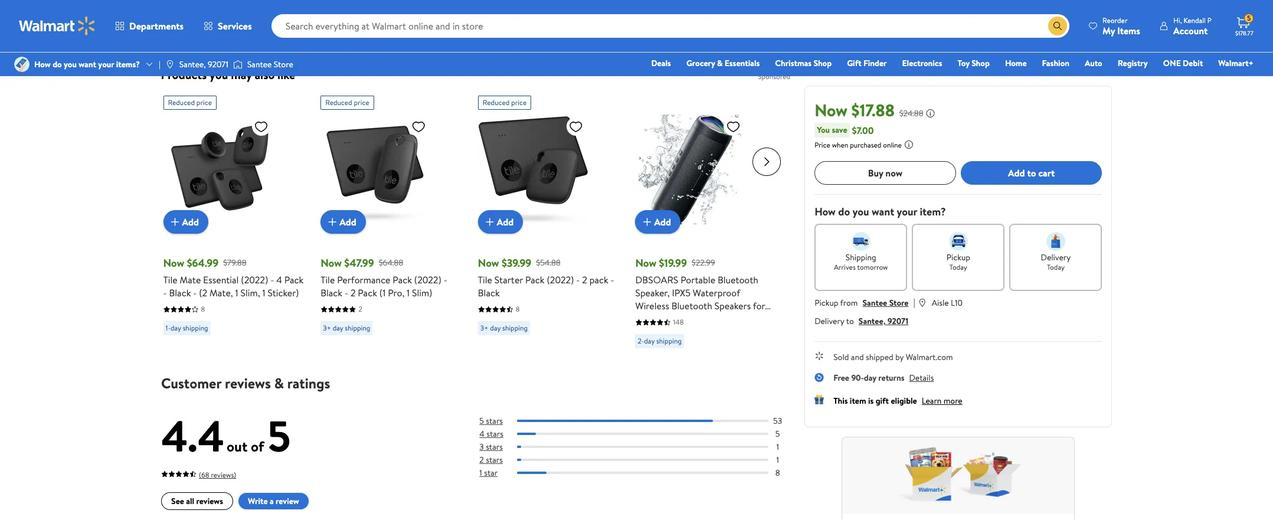 Task type: describe. For each thing, give the bounding box(es) containing it.
walmart.com
[[906, 351, 953, 363]]

legal information image
[[905, 140, 914, 149]]

walmart+ link
[[1214, 57, 1259, 70]]

buy now button
[[815, 161, 956, 185]]

0 horizontal spatial |
[[159, 58, 161, 70]]

essentials
[[725, 57, 760, 69]]

pro,
[[388, 287, 405, 300]]

electronics
[[903, 57, 943, 69]]

day for $39.99
[[490, 323, 501, 333]]

5 stars
[[479, 415, 503, 427]]

product group containing now $19.99
[[636, 91, 777, 353]]

gift
[[876, 395, 889, 407]]

8 for now $64.99
[[201, 304, 205, 314]]

intent image for shipping image
[[852, 232, 871, 251]]

walmart+
[[1219, 57, 1254, 69]]

1 vertical spatial santee,
[[859, 315, 886, 327]]

aisle
[[932, 297, 949, 309]]

add to favorites list, tile starter pack (2022) - 2 pack - black image
[[569, 120, 583, 134]]

add to cart
[[1009, 166, 1055, 179]]

slim,
[[241, 287, 260, 300]]

progress bar for 5 stars
[[517, 420, 768, 422]]

risk.
[[630, 24, 647, 37]]

- right slim)
[[444, 274, 447, 287]]

black for now $64.99
[[169, 287, 191, 300]]

approved
[[531, 24, 569, 37]]

1-
[[166, 323, 171, 333]]

shop for toy shop
[[972, 57, 990, 69]]

$17.88
[[852, 99, 895, 122]]

learn
[[922, 395, 942, 407]]

1 vertical spatial bluetooth
[[672, 300, 713, 313]]

4.4 out of 5
[[161, 406, 290, 466]]

starter
[[495, 274, 523, 287]]

customer reviews & ratings
[[161, 373, 330, 394]]

tile mate essential (2022) - 4 pack - black - (2 mate, 1 slim, 1 sticker) image
[[163, 115, 273, 225]]

eligible
[[891, 395, 917, 407]]

today for pickup
[[950, 262, 968, 272]]

1 vertical spatial &
[[274, 373, 284, 394]]

1 vertical spatial for
[[636, 326, 648, 339]]

tile starter pack (2022) - 2 pack - black image
[[478, 115, 588, 225]]

pack left (1
[[358, 287, 377, 300]]

hi, kendall p account
[[1174, 15, 1212, 37]]

black（1
[[672, 326, 706, 339]]

you for how do you want your items?
[[64, 58, 77, 70]]

free 90-day returns details
[[834, 372, 934, 384]]

now $39.99 $54.88 tile starter pack (2022) - 2 pack - black
[[478, 256, 615, 300]]

0 horizontal spatial 92071
[[208, 58, 228, 70]]

2 inside now $47.99 $64.88 tile performance pack (2022) - black - 2 pack (1 pro, 1 slim)
[[351, 287, 356, 300]]

3+ for now $47.99
[[323, 323, 331, 333]]

product group containing now $64.99
[[163, 91, 304, 353]]

shipping arrives tomorrow
[[834, 252, 888, 272]]

$178.77
[[1236, 29, 1254, 37]]

(2022) for now $47.99
[[414, 274, 442, 287]]

one
[[1164, 57, 1181, 69]]

intent image for pickup image
[[949, 232, 968, 251]]

1 inside now $47.99 $64.88 tile performance pack (2022) - black - 2 pack (1 pro, 1 slim)
[[407, 287, 410, 300]]

now $47.99 $64.88 tile performance pack (2022) - black - 2 pack (1 pro, 1 slim)
[[321, 256, 447, 300]]

$54.88
[[536, 257, 561, 269]]

now for now $17.88
[[815, 99, 848, 122]]

more
[[944, 395, 963, 407]]

(1
[[380, 287, 386, 300]]

3+ day shipping for $39.99
[[481, 323, 528, 333]]

returns
[[879, 372, 905, 384]]

reorder my items
[[1103, 15, 1141, 37]]

add for now $39.99
[[497, 216, 514, 229]]

credit
[[604, 24, 628, 37]]

toy shop
[[958, 57, 990, 69]]

write a review link
[[238, 493, 309, 511]]

reduced for $39.99
[[483, 98, 510, 108]]

item?
[[920, 204, 946, 219]]

christmas inside christmas shop 'link'
[[775, 57, 812, 69]]

3+ day shipping for $47.99
[[323, 323, 370, 333]]

4 stars
[[479, 428, 503, 440]]

electronics link
[[897, 57, 948, 70]]

add for now $64.99
[[182, 216, 199, 229]]

ratings
[[287, 373, 330, 394]]

progress bar for 1 star
[[517, 472, 768, 475]]

this
[[834, 395, 848, 407]]

online
[[883, 140, 902, 150]]

- left (2
[[193, 287, 197, 300]]

(2022) for now $39.99
[[547, 274, 574, 287]]

tile for now $47.99
[[321, 274, 335, 287]]

day for $47.99
[[333, 323, 343, 333]]

pack)
[[708, 326, 731, 339]]

1 horizontal spatial bluetooth
[[718, 274, 759, 287]]

add to cart image for now $47.99
[[325, 215, 340, 229]]

(2022) for now $64.99
[[241, 274, 268, 287]]

2 horizontal spatial 8
[[775, 468, 780, 479]]

(68 reviews) link
[[161, 468, 236, 481]]

how do you want your item?
[[815, 204, 946, 219]]

0 vertical spatial &
[[717, 57, 723, 69]]

tile for now $64.99
[[163, 274, 178, 287]]

reorder
[[1103, 15, 1128, 25]]

3+ for now $39.99
[[481, 323, 489, 333]]

day for $64.99
[[171, 323, 181, 333]]

gift finder
[[847, 57, 887, 69]]

wireless
[[636, 300, 670, 313]]

product group containing now $39.99
[[478, 91, 619, 353]]

2 inside now $39.99 $54.88 tile starter pack (2022) - 2 pack - black
[[582, 274, 587, 287]]

add to favorites list, dbsoars portable bluetooth speaker, ipx5 waterproof wireless bluetooth speakers for party outdoor, christmas gifts for men-black（1 pack) image
[[727, 120, 741, 134]]

to for add
[[1028, 166, 1037, 179]]

santee, 92071
[[179, 58, 228, 70]]

pickup for pickup today
[[947, 252, 971, 263]]

2 stars
[[479, 454, 503, 466]]

Walmart Site-Wide search field
[[271, 14, 1070, 38]]

if
[[478, 24, 484, 37]]

auto
[[1085, 57, 1103, 69]]

stars for 5 stars
[[486, 415, 503, 427]]

pack
[[590, 274, 609, 287]]

outdoor,
[[660, 313, 697, 326]]

tomorrow
[[858, 262, 888, 272]]

1 vertical spatial see
[[171, 496, 184, 508]]

now for now $39.99 $54.88 tile starter pack (2022) - 2 pack - black
[[478, 256, 499, 271]]

5 for 5 $178.77
[[1248, 13, 1252, 23]]

how do you want your items?
[[34, 58, 140, 70]]

santee store
[[247, 58, 293, 70]]

price for $39.99
[[511, 98, 527, 108]]

portable
[[681, 274, 716, 287]]

4 add button from the left
[[636, 210, 681, 234]]

debit
[[1183, 57, 1204, 69]]

do for how do you want your item?
[[839, 204, 850, 219]]

price for $47.99
[[354, 98, 369, 108]]

0 horizontal spatial store
[[274, 58, 293, 70]]

performance
[[337, 274, 391, 287]]

add to favorites list, tile performance pack (2022) -  black - 2 pack (1 pro, 1 slim) image
[[412, 120, 426, 134]]

5 for 5 stars
[[479, 415, 484, 427]]

your for items?
[[98, 58, 114, 70]]

1 vertical spatial 92071
[[888, 315, 909, 327]]

do for how do you want your items?
[[53, 58, 62, 70]]

how for how do you want your item?
[[815, 204, 836, 219]]

now for now $64.99 $79.88 tile mate essential (2022) - 4 pack - black - (2 mate, 1 slim, 1 sticker)
[[163, 256, 184, 271]]

add to cart image
[[483, 215, 497, 229]]

learn more button
[[922, 395, 963, 407]]

- down $47.99
[[345, 287, 348, 300]]

- left 'mate'
[[163, 287, 167, 300]]

- right the pack
[[611, 274, 615, 287]]

toy shop link
[[953, 57, 995, 70]]

shipping for $39.99
[[502, 323, 528, 333]]

toy
[[958, 57, 970, 69]]

santee, 92071 button
[[859, 315, 909, 327]]

2 down 3
[[479, 454, 484, 466]]

star
[[484, 468, 498, 479]]

customer
[[161, 373, 221, 394]]

pack inside now $64.99 $79.88 tile mate essential (2022) - 4 pack - black - (2 mate, 1 slim, 1 sticker)
[[284, 274, 304, 287]]

2-day shipping
[[638, 336, 682, 346]]

0 vertical spatial santee,
[[179, 58, 206, 70]]

add for now $47.99
[[340, 216, 356, 229]]

a
[[269, 496, 273, 508]]

services
[[218, 19, 252, 32]]

1 horizontal spatial reviews
[[225, 373, 271, 394]]

is
[[869, 395, 874, 407]]

reduced price for $39.99
[[483, 98, 527, 108]]

auto link
[[1080, 57, 1108, 70]]

now $19.99 $22.99 dbsoars portable bluetooth speaker, ipx5 waterproof wireless bluetooth speakers for party outdoor, christmas gifts for men-black（1 pack)
[[636, 256, 765, 339]]

add button for $64.99
[[163, 210, 208, 234]]

5 right of
[[267, 406, 290, 466]]

add inside button
[[1009, 166, 1025, 179]]

how for how do you want your items?
[[34, 58, 51, 70]]

kendall
[[1184, 15, 1206, 25]]

this item is gift eligible learn more
[[834, 395, 963, 407]]

products you may also like
[[161, 67, 295, 83]]

today for delivery
[[1047, 262, 1065, 272]]

christmas shop
[[775, 57, 832, 69]]

reviews inside the see all reviews link
[[196, 496, 223, 508]]

$7.00
[[852, 124, 874, 137]]

1 horizontal spatial |
[[914, 296, 916, 309]]

delivery to santee, 92071
[[815, 315, 909, 327]]



Task type: locate. For each thing, give the bounding box(es) containing it.
1 3+ from the left
[[323, 323, 331, 333]]

0 horizontal spatial bluetooth
[[672, 300, 713, 313]]

0 horizontal spatial want
[[79, 58, 96, 70]]

do up the shipping
[[839, 204, 850, 219]]

now inside now $64.99 $79.88 tile mate essential (2022) - 4 pack - black - (2 mate, 1 slim, 1 sticker)
[[163, 256, 184, 271]]

today inside 'pickup today'
[[950, 262, 968, 272]]

2 (2022) from the left
[[414, 274, 442, 287]]

save
[[832, 124, 848, 136]]

pickup left from
[[815, 297, 839, 309]]

add up $19.99
[[655, 216, 671, 229]]

reduced for $64.99
[[168, 98, 195, 108]]

1 horizontal spatial do
[[839, 204, 850, 219]]

add button up $64.99
[[163, 210, 208, 234]]

your for item?
[[897, 204, 918, 219]]

bluetooth up speakers
[[718, 274, 759, 287]]

santee store button
[[863, 297, 909, 309]]

5 down 53 at the bottom of the page
[[775, 428, 780, 440]]

home
[[1005, 57, 1027, 69]]

stars right 3
[[486, 441, 503, 453]]

hi,
[[1174, 15, 1182, 25]]

0 vertical spatial to
[[1028, 166, 1037, 179]]

1 horizontal spatial  image
[[165, 60, 175, 69]]

stars down 5 stars
[[486, 428, 503, 440]]

home link
[[1000, 57, 1032, 70]]

5 inside 5 $178.77
[[1248, 13, 1252, 23]]

add up $39.99
[[497, 216, 514, 229]]

2 left (1
[[351, 287, 356, 300]]

pack right slim,
[[284, 274, 304, 287]]

items
[[1118, 24, 1141, 37]]

want down buy now button
[[872, 204, 895, 219]]

for right speakers
[[753, 300, 765, 313]]

pickup inside the 'pickup from santee store |'
[[815, 297, 839, 309]]

santee
[[247, 58, 272, 70], [863, 297, 888, 309]]

finder
[[864, 57, 887, 69]]

mate
[[180, 274, 201, 287]]

92071 down the santee store button
[[888, 315, 909, 327]]

0 vertical spatial your
[[98, 58, 114, 70]]

3 reduced price from the left
[[483, 98, 527, 108]]

0 horizontal spatial santee,
[[179, 58, 206, 70]]

add to favorites list, tile mate essential (2022) - 4 pack - black - (2 mate, 1 slim, 1 sticker) image
[[254, 120, 268, 134]]

2 horizontal spatial you
[[853, 204, 870, 219]]

0 vertical spatial do
[[53, 58, 62, 70]]

1 black from the left
[[169, 287, 191, 300]]

now up you
[[815, 99, 848, 122]]

1 horizontal spatial reduced price
[[325, 98, 369, 108]]

0 vertical spatial bluetooth
[[718, 274, 759, 287]]

pack down $64.88
[[393, 274, 412, 287]]

now for now $47.99 $64.88 tile performance pack (2022) - black - 2 pack (1 pro, 1 slim)
[[321, 256, 342, 271]]

0 horizontal spatial reduced
[[168, 98, 195, 108]]

(2022) inside now $39.99 $54.88 tile starter pack (2022) - 2 pack - black
[[547, 274, 574, 287]]

speakers
[[715, 300, 751, 313]]

and
[[851, 351, 864, 363]]

2 3+ from the left
[[481, 323, 489, 333]]

1 reduced from the left
[[168, 98, 195, 108]]

day down party
[[644, 336, 655, 346]]

2 progress bar from the top
[[517, 433, 768, 436]]

0 horizontal spatial pickup
[[815, 297, 839, 309]]

reviews right all
[[196, 496, 223, 508]]

delivery down from
[[815, 315, 845, 327]]

2 product group from the left
[[321, 91, 462, 353]]

services button
[[194, 12, 262, 40]]

day down 'mate'
[[171, 323, 181, 333]]

2 down performance
[[359, 304, 362, 314]]

day down performance
[[333, 323, 343, 333]]

0 vertical spatial santee
[[247, 58, 272, 70]]

buy now
[[868, 166, 903, 179]]

0 horizontal spatial to
[[847, 315, 854, 327]]

2 horizontal spatial black
[[478, 287, 500, 300]]

1 horizontal spatial price
[[354, 98, 369, 108]]

 image
[[14, 57, 30, 72], [165, 60, 175, 69]]

now for now $19.99 $22.99 dbsoars portable bluetooth speaker, ipx5 waterproof wireless bluetooth speakers for party outdoor, christmas gifts for men-black（1 pack)
[[636, 256, 657, 271]]

reviews)
[[211, 470, 236, 480]]

3 reduced from the left
[[483, 98, 510, 108]]

8 down (2
[[201, 304, 205, 314]]

 image for santee, 92071
[[165, 60, 175, 69]]

1 vertical spatial pickup
[[815, 297, 839, 309]]

1 horizontal spatial pickup
[[947, 252, 971, 263]]

search icon image
[[1053, 21, 1063, 31]]

store
[[274, 58, 293, 70], [890, 297, 909, 309]]

90-
[[852, 372, 864, 384]]

dbsoars portable bluetooth speaker, ipx5 waterproof wireless bluetooth speakers for party outdoor, christmas gifts for men-black（1 pack) image
[[636, 115, 745, 225]]

1 horizontal spatial 8
[[516, 304, 520, 314]]

sticker)
[[268, 287, 299, 300]]

0 horizontal spatial 3+
[[323, 323, 331, 333]]

1 vertical spatial santee
[[863, 297, 888, 309]]

1 vertical spatial 4
[[479, 428, 484, 440]]

5 for 5
[[775, 428, 780, 440]]

2 horizontal spatial add to cart image
[[640, 215, 655, 229]]

1 vertical spatial to
[[847, 315, 854, 327]]

1 vertical spatial do
[[839, 204, 850, 219]]

(2022) down $79.88
[[241, 274, 268, 287]]

& left 'ratings'
[[274, 373, 284, 394]]

slim)
[[412, 287, 432, 300]]

like
[[278, 67, 295, 83]]

-
[[271, 274, 274, 287], [444, 274, 447, 287], [576, 274, 580, 287], [611, 274, 615, 287], [163, 287, 167, 300], [193, 287, 197, 300], [345, 287, 348, 300]]

1 shop from the left
[[814, 57, 832, 69]]

christmas shop link
[[770, 57, 837, 70]]

arrives
[[834, 262, 856, 272]]

Search search field
[[271, 14, 1070, 38]]

4 right slim,
[[276, 274, 282, 287]]

shipping down 148 at the bottom of page
[[657, 336, 682, 346]]

(2022) right pro,
[[414, 274, 442, 287]]

2 price from the left
[[354, 98, 369, 108]]

1 horizontal spatial add to cart image
[[325, 215, 340, 229]]

1 horizontal spatial store
[[890, 297, 909, 309]]

4 progress bar from the top
[[517, 459, 768, 462]]

53
[[773, 415, 782, 427]]

now inside now $39.99 $54.88 tile starter pack (2022) - 2 pack - black
[[478, 256, 499, 271]]

1 horizontal spatial delivery
[[1041, 252, 1071, 263]]

0 vertical spatial for
[[753, 300, 765, 313]]

add button up $19.99
[[636, 210, 681, 234]]

0 horizontal spatial price
[[197, 98, 212, 108]]

tile performance pack (2022) -  black - 2 pack (1 pro, 1 slim) image
[[321, 115, 431, 225]]

0 horizontal spatial your
[[98, 58, 114, 70]]

92071 left may
[[208, 58, 228, 70]]

out
[[226, 437, 247, 457]]

stars for 3 stars
[[486, 441, 503, 453]]

1 horizontal spatial to
[[1028, 166, 1037, 179]]

1 horizontal spatial black
[[321, 287, 343, 300]]

your left items?
[[98, 58, 114, 70]]

2 today from the left
[[1047, 262, 1065, 272]]

4 inside now $64.99 $79.88 tile mate essential (2022) - 4 pack - black - (2 mate, 1 slim, 1 sticker)
[[276, 274, 282, 287]]

2 black from the left
[[321, 287, 343, 300]]

1 horizontal spatial for
[[753, 300, 765, 313]]

men-
[[650, 326, 672, 339]]

 image left 'santee, 92071'
[[165, 60, 175, 69]]

2 horizontal spatial (2022)
[[547, 274, 574, 287]]

your left item?
[[897, 204, 918, 219]]

grocery & essentials
[[687, 57, 760, 69]]

8 down the starter
[[516, 304, 520, 314]]

now $64.99 $79.88 tile mate essential (2022) - 4 pack - black - (2 mate, 1 slim, 1 sticker)
[[163, 256, 304, 300]]

how down walmart image at the left top of page
[[34, 58, 51, 70]]

(2022) down $54.88
[[547, 274, 574, 287]]

now left $47.99
[[321, 256, 342, 271]]

shipping right 1-
[[183, 323, 208, 333]]

add button for $47.99
[[321, 210, 366, 234]]

shipping down the starter
[[502, 323, 528, 333]]

shipping down performance
[[345, 323, 370, 333]]

1 horizontal spatial your
[[897, 204, 918, 219]]

day left returns
[[864, 372, 877, 384]]

1 progress bar from the top
[[517, 420, 768, 422]]

0 horizontal spatial (2022)
[[241, 274, 268, 287]]

progress bar for 4 stars
[[517, 433, 768, 436]]

add button for $39.99
[[478, 210, 523, 234]]

pickup today
[[947, 252, 971, 272]]

you up intent image for shipping
[[853, 204, 870, 219]]

1 add button from the left
[[163, 210, 208, 234]]

1 (2022) from the left
[[241, 274, 268, 287]]

1 vertical spatial delivery
[[815, 315, 845, 327]]

 image for how do you want your items?
[[14, 57, 30, 72]]

gifts
[[743, 313, 763, 326]]

store inside the 'pickup from santee store |'
[[890, 297, 909, 309]]

you for how do you want your item?
[[853, 204, 870, 219]]

$47.99
[[344, 256, 374, 271]]

3
[[479, 441, 484, 453]]

christmas inside now $19.99 $22.99 dbsoars portable bluetooth speaker, ipx5 waterproof wireless bluetooth speakers for party outdoor, christmas gifts for men-black（1 pack)
[[699, 313, 740, 326]]

earn
[[312, 24, 331, 37]]

you left may
[[210, 67, 228, 83]]

store down capitalone image
[[274, 58, 293, 70]]

shipping for $64.99
[[183, 323, 208, 333]]

progress bar for 2 stars
[[517, 459, 768, 462]]

2
[[582, 274, 587, 287], [351, 287, 356, 300], [359, 304, 362, 314], [479, 454, 484, 466]]

1 horizontal spatial santee
[[863, 297, 888, 309]]

1 vertical spatial how
[[815, 204, 836, 219]]

santee, left may
[[179, 58, 206, 70]]

2 shop from the left
[[972, 57, 990, 69]]

3 tile from the left
[[478, 274, 492, 287]]

product group containing now $47.99
[[321, 91, 462, 353]]

1 horizontal spatial 92071
[[888, 315, 909, 327]]

now
[[815, 99, 848, 122], [163, 256, 184, 271], [321, 256, 342, 271], [478, 256, 499, 271], [636, 256, 657, 271]]

want for items?
[[79, 58, 96, 70]]

3 stars
[[479, 441, 503, 453]]

you're
[[486, 24, 512, 37]]

3 add to cart image from the left
[[640, 215, 655, 229]]

capitalone image
[[255, 16, 303, 46]]

 image down walmart image at the left top of page
[[14, 57, 30, 72]]

0 vertical spatial reviews
[[225, 373, 271, 394]]

to for delivery
[[847, 315, 854, 327]]

3 product group from the left
[[478, 91, 619, 353]]

fashion link
[[1037, 57, 1075, 70]]

shop for christmas shop
[[814, 57, 832, 69]]

4
[[276, 274, 282, 287], [479, 428, 484, 440]]

4.4
[[161, 406, 224, 466]]

tile inside now $64.99 $79.88 tile mate essential (2022) - 4 pack - black - (2 mate, 1 slim, 1 sticker)
[[163, 274, 178, 287]]

aisle l10
[[932, 297, 963, 309]]

account
[[1174, 24, 1208, 37]]

on
[[389, 24, 400, 37]]

tile
[[163, 274, 178, 287], [321, 274, 335, 287], [478, 274, 492, 287]]

of
[[251, 437, 264, 457]]

1 reduced price from the left
[[168, 98, 212, 108]]

$79.88
[[223, 257, 247, 269]]

to down from
[[847, 315, 854, 327]]

$39.99
[[502, 256, 532, 271]]

santee up santee, 92071 button
[[863, 297, 888, 309]]

0 horizontal spatial you
[[64, 58, 77, 70]]

deals link
[[646, 57, 677, 70]]

0 vertical spatial how
[[34, 58, 51, 70]]

stars down 3 stars
[[486, 454, 503, 466]]

| left aisle
[[914, 296, 916, 309]]

shop left gift on the top right of the page
[[814, 57, 832, 69]]

learn more about strikethrough prices image
[[926, 109, 936, 118]]

0 horizontal spatial  image
[[14, 57, 30, 72]]

price for $64.99
[[197, 98, 212, 108]]

tile inside now $47.99 $64.88 tile performance pack (2022) - black - 2 pack (1 pro, 1 slim)
[[321, 274, 335, 287]]

walmart image
[[19, 17, 96, 35]]

2 add button from the left
[[321, 210, 366, 234]]

stars for 2 stars
[[486, 454, 503, 466]]

grocery
[[687, 57, 715, 69]]

pack inside now $39.99 $54.88 tile starter pack (2022) - 2 pack - black
[[526, 274, 545, 287]]

1 add to cart image from the left
[[168, 215, 182, 229]]

- left the pack
[[576, 274, 580, 287]]

p
[[1208, 15, 1212, 25]]

add left cart
[[1009, 166, 1025, 179]]

from
[[841, 297, 858, 309]]

0 horizontal spatial 8
[[201, 304, 205, 314]]

0 horizontal spatial tile
[[163, 274, 178, 287]]

2 add to cart image from the left
[[325, 215, 340, 229]]

0 vertical spatial store
[[274, 58, 293, 70]]

1 horizontal spatial you
[[210, 67, 228, 83]]

(68 reviews)
[[199, 470, 236, 480]]

now inside now $19.99 $22.99 dbsoars portable bluetooth speaker, ipx5 waterproof wireless bluetooth speakers for party outdoor, christmas gifts for men-black（1 pack)
[[636, 256, 657, 271]]

one debit
[[1164, 57, 1204, 69]]

reduced price
[[168, 98, 212, 108], [325, 98, 369, 108], [483, 98, 527, 108]]

black inside now $64.99 $79.88 tile mate essential (2022) - 4 pack - black - (2 mate, 1 slim, 1 sticker)
[[169, 287, 191, 300]]

1 vertical spatial |
[[914, 296, 916, 309]]

2 left the pack
[[582, 274, 587, 287]]

stars up 4 stars
[[486, 415, 503, 427]]

shop inside 'link'
[[814, 57, 832, 69]]

speaker,
[[636, 287, 670, 300]]

price
[[815, 140, 831, 150]]

1 price from the left
[[197, 98, 212, 108]]

add
[[1009, 166, 1025, 179], [182, 216, 199, 229], [340, 216, 356, 229], [497, 216, 514, 229], [655, 216, 671, 229]]

3 (2022) from the left
[[547, 274, 574, 287]]

5
[[1248, 13, 1252, 23], [267, 406, 290, 466], [479, 415, 484, 427], [775, 428, 780, 440]]

3 black from the left
[[478, 287, 500, 300]]

do down walmart image at the left top of page
[[53, 58, 62, 70]]

3 price from the left
[[511, 98, 527, 108]]

2 reduced price from the left
[[325, 98, 369, 108]]

now up 'mate'
[[163, 256, 184, 271]]

christmas up sponsored
[[775, 57, 812, 69]]

delivery for today
[[1041, 252, 1071, 263]]

0 horizontal spatial add to cart image
[[168, 215, 182, 229]]

add up $64.99
[[182, 216, 199, 229]]

want for item?
[[872, 204, 895, 219]]

5 up 4 stars
[[479, 415, 484, 427]]

santee, down the 'pickup from santee store |'
[[859, 315, 886, 327]]

want left items?
[[79, 58, 96, 70]]

0 horizontal spatial christmas
[[699, 313, 740, 326]]

add button up $47.99
[[321, 210, 366, 234]]

3 add button from the left
[[478, 210, 523, 234]]

1 3+ day shipping from the left
[[323, 323, 370, 333]]

shop right toy
[[972, 57, 990, 69]]

0 horizontal spatial 4
[[276, 274, 282, 287]]

gifting made easy image
[[815, 395, 824, 404]]

christmas down waterproof
[[699, 313, 740, 326]]

2 reduced from the left
[[325, 98, 352, 108]]

| left products at the top
[[159, 58, 161, 70]]

3 progress bar from the top
[[517, 446, 768, 449]]

1 horizontal spatial christmas
[[775, 57, 812, 69]]

delivery down intent image for delivery
[[1041, 252, 1071, 263]]

to
[[1028, 166, 1037, 179], [847, 315, 854, 327]]

0 horizontal spatial &
[[274, 373, 284, 394]]

now inside now $47.99 $64.88 tile performance pack (2022) - black - 2 pack (1 pro, 1 slim)
[[321, 256, 342, 271]]

today inside delivery today
[[1047, 262, 1065, 272]]

see left all
[[171, 496, 184, 508]]

your
[[98, 58, 114, 70], [897, 204, 918, 219]]

see left if
[[461, 24, 476, 37]]

add to cart image
[[168, 215, 182, 229], [325, 215, 340, 229], [640, 215, 655, 229]]

now up the starter
[[478, 256, 499, 271]]

how up arrives
[[815, 204, 836, 219]]

0 horizontal spatial reviews
[[196, 496, 223, 508]]

add to cart image for now $64.99
[[168, 215, 182, 229]]

departments button
[[105, 12, 194, 40]]

1 vertical spatial christmas
[[699, 313, 740, 326]]

1 vertical spatial want
[[872, 204, 895, 219]]

next slide for products you may also like list image
[[753, 148, 781, 176]]

registry
[[1118, 57, 1148, 69]]

add button up $39.99
[[478, 210, 523, 234]]

shipping for $47.99
[[345, 323, 370, 333]]

add up $47.99
[[340, 216, 356, 229]]

reduced for $47.99
[[325, 98, 352, 108]]

92071
[[208, 58, 228, 70], [888, 315, 909, 327]]

black inside now $39.99 $54.88 tile starter pack (2022) - 2 pack - black
[[478, 287, 500, 300]]

1 product group from the left
[[163, 91, 304, 353]]

& right grocery
[[717, 57, 723, 69]]

0 vertical spatial christmas
[[775, 57, 812, 69]]

$64.99
[[187, 256, 219, 271]]

black inside now $47.99 $64.88 tile performance pack (2022) - black - 2 pack (1 pro, 1 slim)
[[321, 287, 343, 300]]

1 horizontal spatial reduced
[[325, 98, 352, 108]]

today down intent image for delivery
[[1047, 262, 1065, 272]]

2 horizontal spatial price
[[511, 98, 527, 108]]

tile for now $39.99
[[478, 274, 492, 287]]

see
[[461, 24, 476, 37], [171, 496, 184, 508]]

1 horizontal spatial tile
[[321, 274, 335, 287]]

tile inside now $39.99 $54.88 tile starter pack (2022) - 2 pack - black
[[478, 274, 492, 287]]

5 $178.77
[[1236, 13, 1254, 37]]

1-day shipping
[[166, 323, 208, 333]]

0 vertical spatial pickup
[[947, 252, 971, 263]]

2 tile from the left
[[321, 274, 335, 287]]

4 product group from the left
[[636, 91, 777, 353]]

reviews right customer
[[225, 373, 271, 394]]

reduced price for $64.99
[[168, 98, 212, 108]]

for
[[753, 300, 765, 313], [636, 326, 648, 339]]

0 vertical spatial 92071
[[208, 58, 228, 70]]

by
[[896, 351, 904, 363]]

intent image for delivery image
[[1047, 232, 1066, 251]]

you down walmart image at the left top of page
[[64, 58, 77, 70]]

bluetooth up 148 at the bottom of page
[[672, 300, 713, 313]]

0 vertical spatial delivery
[[1041, 252, 1071, 263]]

- right slim,
[[271, 274, 274, 287]]

pack down $54.88
[[526, 274, 545, 287]]

pickup down the intent image for pickup
[[947, 252, 971, 263]]

1 vertical spatial reviews
[[196, 496, 223, 508]]

1 horizontal spatial today
[[1047, 262, 1065, 272]]

8 for now $39.99
[[516, 304, 520, 314]]

free
[[834, 372, 850, 384]]

cash
[[347, 24, 366, 37]]

black for now $39.99
[[478, 287, 500, 300]]

product group
[[163, 91, 304, 353], [321, 91, 462, 353], [478, 91, 619, 353], [636, 91, 777, 353]]

0 vertical spatial |
[[159, 58, 161, 70]]

1 horizontal spatial (2022)
[[414, 274, 442, 287]]

one debit link
[[1158, 57, 1209, 70]]

for left 'men-'
[[636, 326, 648, 339]]

1 horizontal spatial santee,
[[859, 315, 886, 327]]

you
[[817, 124, 830, 136]]

tile left performance
[[321, 274, 335, 287]]

5 up $178.77
[[1248, 13, 1252, 23]]

5 progress bar from the top
[[517, 472, 768, 475]]

store up santee, 92071 button
[[890, 297, 909, 309]]

now up dbsoars
[[636, 256, 657, 271]]

deals
[[652, 57, 671, 69]]

2 horizontal spatial reduced price
[[483, 98, 527, 108]]

to left cart
[[1028, 166, 1037, 179]]

8 down 53 at the bottom of the page
[[775, 468, 780, 479]]

tile left 'mate'
[[163, 274, 178, 287]]

2 3+ day shipping from the left
[[481, 323, 528, 333]]

0 horizontal spatial today
[[950, 262, 968, 272]]

progress bar
[[517, 420, 768, 422], [517, 433, 768, 436], [517, 446, 768, 449], [517, 459, 768, 462], [517, 472, 768, 475]]

1 horizontal spatial 4
[[479, 428, 484, 440]]

1 tile from the left
[[163, 274, 178, 287]]

1 horizontal spatial shop
[[972, 57, 990, 69]]

santee inside the 'pickup from santee store |'
[[863, 297, 888, 309]]

shipped
[[866, 351, 894, 363]]

1 horizontal spatial 3+
[[481, 323, 489, 333]]

1 vertical spatial your
[[897, 204, 918, 219]]

1 horizontal spatial how
[[815, 204, 836, 219]]

ipx5
[[672, 287, 691, 300]]

delivery for to
[[815, 315, 845, 327]]

1 horizontal spatial want
[[872, 204, 895, 219]]

1 horizontal spatial &
[[717, 57, 723, 69]]

progress bar for 3 stars
[[517, 446, 768, 449]]

fashion
[[1043, 57, 1070, 69]]

gift finder link
[[842, 57, 893, 70]]

0 horizontal spatial black
[[169, 287, 191, 300]]

1 today from the left
[[950, 262, 968, 272]]

0 horizontal spatial for
[[636, 326, 648, 339]]

today down the intent image for pickup
[[950, 262, 968, 272]]

pickup for pickup from santee store |
[[815, 297, 839, 309]]

0 horizontal spatial 3+ day shipping
[[323, 323, 370, 333]]

waterproof
[[693, 287, 741, 300]]

2 horizontal spatial tile
[[478, 274, 492, 287]]

sold
[[834, 351, 849, 363]]

see all reviews
[[171, 496, 223, 508]]

reduced price for $47.99
[[325, 98, 369, 108]]

1 vertical spatial store
[[890, 297, 909, 309]]

1 horizontal spatial 3+ day shipping
[[481, 323, 528, 333]]

earn 5% cash back on walmart.com. see if you're pre-approved with no credit risk.
[[312, 24, 647, 37]]

(2022) inside now $64.99 $79.88 tile mate essential (2022) - 4 pack - black - (2 mate, 1 slim, 1 sticker)
[[241, 274, 268, 287]]

0 vertical spatial want
[[79, 58, 96, 70]]

tile left the starter
[[478, 274, 492, 287]]

day down the starter
[[490, 323, 501, 333]]

 image
[[233, 58, 243, 70]]

(2022) inside now $47.99 $64.88 tile performance pack (2022) - black - 2 pack (1 pro, 1 slim)
[[414, 274, 442, 287]]

1 horizontal spatial see
[[461, 24, 476, 37]]

0 vertical spatial see
[[461, 24, 476, 37]]

stars for 4 stars
[[486, 428, 503, 440]]

to inside add to cart button
[[1028, 166, 1037, 179]]

0 horizontal spatial do
[[53, 58, 62, 70]]



Task type: vqa. For each thing, say whether or not it's contained in the screenshot.
5 associated with 5 stars
yes



